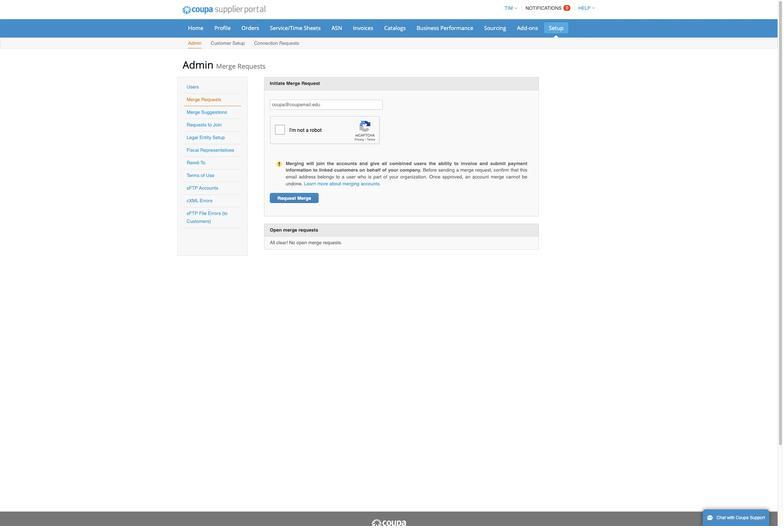 Task type: vqa. For each thing, say whether or not it's contained in the screenshot.
bottommost the "your"
no



Task type: locate. For each thing, give the bounding box(es) containing it.
admin down 'admin' 'link'
[[183, 58, 213, 72]]

request,
[[475, 168, 492, 173]]

once
[[429, 174, 440, 180]]

invoice
[[461, 161, 477, 166]]

all
[[270, 240, 275, 246]]

cxml errors
[[187, 198, 213, 204]]

merging
[[342, 181, 359, 186]]

learn
[[304, 181, 316, 186]]

merge up an
[[460, 168, 474, 173]]

requests down service/time
[[279, 41, 299, 46]]

customer
[[211, 41, 231, 46]]

give
[[370, 161, 380, 166]]

1 horizontal spatial the
[[429, 161, 436, 166]]

coupa@coupamail.edu text field
[[270, 100, 383, 110]]

merge suggestions
[[187, 110, 227, 115]]

customers
[[334, 168, 358, 173]]

invoices link
[[348, 22, 378, 33]]

connection
[[254, 41, 278, 46]]

sftp accounts link
[[187, 186, 218, 191]]

errors inside sftp file errors (to customers)
[[208, 211, 221, 216]]

1 vertical spatial admin
[[183, 58, 213, 72]]

add-ons
[[517, 24, 538, 31]]

admin inside 'link'
[[188, 41, 201, 46]]

request
[[301, 81, 320, 86], [277, 196, 296, 201]]

merge down learn
[[297, 196, 311, 201]]

request up coupa@coupamail.edu text field on the top
[[301, 81, 320, 86]]

users
[[187, 84, 199, 90]]

sheets
[[304, 24, 321, 31]]

0 horizontal spatial request
[[277, 196, 296, 201]]

2 the from the left
[[429, 161, 436, 166]]

tim
[[505, 5, 513, 11]]

of down all
[[382, 168, 387, 173]]

navigation
[[501, 1, 595, 15]]

who
[[357, 174, 366, 180]]

1 horizontal spatial a
[[456, 168, 459, 173]]

merge for initiate
[[286, 81, 300, 86]]

all clear! no open merge requests.
[[270, 240, 342, 246]]

catalogs
[[384, 24, 406, 31]]

1 horizontal spatial coupa supplier portal image
[[371, 519, 407, 527]]

0 horizontal spatial setup
[[213, 135, 225, 140]]

open merge requests
[[270, 227, 318, 233]]

0 vertical spatial your
[[388, 168, 398, 173]]

part
[[373, 174, 381, 180]]

behalf
[[367, 168, 381, 173]]

orders
[[242, 24, 259, 31]]

sftp up customers)
[[187, 211, 198, 216]]

1 horizontal spatial and
[[480, 161, 488, 166]]

setup down "notifications 0"
[[549, 24, 564, 31]]

merge inside button
[[297, 196, 311, 201]]

1 vertical spatial sftp
[[187, 211, 198, 216]]

errors left (to
[[208, 211, 221, 216]]

setup down join
[[213, 135, 225, 140]]

business performance
[[417, 24, 473, 31]]

service/time sheets
[[270, 24, 321, 31]]

sftp up cxml at the top left of the page
[[187, 186, 198, 191]]

a up 'learn more about merging accounts.' at the left top of page
[[342, 174, 344, 180]]

your inside before sending a merge request, confirm that this email address belongs to a user who is part of your organization. once approved, an account merge cannot be undone.
[[389, 174, 398, 180]]

terms
[[187, 173, 199, 178]]

admin down "home"
[[188, 41, 201, 46]]

sftp for sftp accounts
[[187, 186, 198, 191]]

0 horizontal spatial and
[[359, 161, 368, 166]]

1 horizontal spatial request
[[301, 81, 320, 86]]

and
[[359, 161, 368, 166], [480, 161, 488, 166]]

1 horizontal spatial setup
[[232, 41, 245, 46]]

requests to join link
[[187, 122, 222, 128]]

linked
[[319, 168, 333, 173]]

setup link
[[544, 22, 568, 33]]

your
[[388, 168, 398, 173], [389, 174, 398, 180]]

1 vertical spatial coupa supplier portal image
[[371, 519, 407, 527]]

0 vertical spatial a
[[456, 168, 459, 173]]

0 horizontal spatial coupa supplier portal image
[[177, 1, 270, 19]]

to down join
[[313, 168, 318, 173]]

add-ons link
[[512, 22, 543, 33]]

to up about
[[336, 174, 340, 180]]

clear!
[[276, 240, 288, 246]]

1 vertical spatial your
[[389, 174, 398, 180]]

a up approved,
[[456, 168, 459, 173]]

before sending a merge request, confirm that this email address belongs to a user who is part of your organization. once approved, an account merge cannot be undone.
[[286, 168, 527, 186]]

address
[[299, 174, 316, 180]]

coupa supplier portal image
[[177, 1, 270, 19], [371, 519, 407, 527]]

1 vertical spatial errors
[[208, 211, 221, 216]]

fiscal representatives
[[187, 148, 234, 153]]

of inside the merging will join the accounts and give all combined users the ability to invoice and submit payment information to linked customers on behalf of your company.
[[382, 168, 387, 173]]

of right part
[[383, 174, 387, 180]]

requests up suggestions
[[201, 97, 221, 102]]

merge down users "link" in the top left of the page
[[187, 97, 200, 102]]

request down undone.
[[277, 196, 296, 201]]

sftp accounts
[[187, 186, 218, 191]]

more
[[317, 181, 328, 186]]

2 horizontal spatial setup
[[549, 24, 564, 31]]

initiate
[[270, 81, 285, 86]]

approved,
[[442, 174, 463, 180]]

merge down merge requests link
[[187, 110, 200, 115]]

0 vertical spatial request
[[301, 81, 320, 86]]

2 sftp from the top
[[187, 211, 198, 216]]

no
[[289, 240, 295, 246]]

sourcing
[[484, 24, 506, 31]]

setup right customer
[[232, 41, 245, 46]]

add-
[[517, 24, 529, 31]]

0 vertical spatial errors
[[200, 198, 213, 204]]

with
[[727, 516, 735, 521]]

your inside the merging will join the accounts and give all combined users the ability to invoice and submit payment information to linked customers on behalf of your company.
[[388, 168, 398, 173]]

the up linked
[[327, 161, 334, 166]]

1 sftp from the top
[[187, 186, 198, 191]]

customer setup link
[[210, 39, 245, 48]]

merge right initiate
[[286, 81, 300, 86]]

1 vertical spatial setup
[[232, 41, 245, 46]]

0 vertical spatial setup
[[549, 24, 564, 31]]

0 vertical spatial sftp
[[187, 186, 198, 191]]

be
[[522, 174, 527, 180]]

asn
[[332, 24, 342, 31]]

navigation containing notifications 0
[[501, 1, 595, 15]]

account
[[472, 174, 489, 180]]

performance
[[440, 24, 473, 31]]

errors
[[200, 198, 213, 204], [208, 211, 221, 216]]

open
[[296, 240, 307, 246]]

to left join
[[208, 122, 212, 128]]

users
[[414, 161, 427, 166]]

and up "on"
[[359, 161, 368, 166]]

remit-
[[187, 160, 200, 166]]

of
[[382, 168, 387, 173], [201, 173, 205, 178], [383, 174, 387, 180]]

errors down accounts
[[200, 198, 213, 204]]

ability
[[438, 161, 452, 166]]

join
[[213, 122, 222, 128]]

of inside before sending a merge request, confirm that this email address belongs to a user who is part of your organization. once approved, an account merge cannot be undone.
[[383, 174, 387, 180]]

requests inside the admin merge requests
[[237, 62, 266, 71]]

0 horizontal spatial a
[[342, 174, 344, 180]]

the up before
[[429, 161, 436, 166]]

requests up the "legal"
[[187, 122, 206, 128]]

merge
[[216, 62, 236, 71], [286, 81, 300, 86], [187, 97, 200, 102], [187, 110, 200, 115], [297, 196, 311, 201]]

1 vertical spatial request
[[277, 196, 296, 201]]

sftp inside sftp file errors (to customers)
[[187, 211, 198, 216]]

merge down customer setup link
[[216, 62, 236, 71]]

requests
[[279, 41, 299, 46], [237, 62, 266, 71], [201, 97, 221, 102], [187, 122, 206, 128]]

0 horizontal spatial the
[[327, 161, 334, 166]]

requests down the "connection"
[[237, 62, 266, 71]]

terms of use
[[187, 173, 214, 178]]

request merge button
[[270, 193, 319, 203]]

and up request,
[[480, 161, 488, 166]]

0 vertical spatial admin
[[188, 41, 201, 46]]

request inside button
[[277, 196, 296, 201]]

representatives
[[200, 148, 234, 153]]

merge inside the admin merge requests
[[216, 62, 236, 71]]



Task type: describe. For each thing, give the bounding box(es) containing it.
home
[[188, 24, 203, 31]]

organization.
[[400, 174, 427, 180]]

0 vertical spatial coupa supplier portal image
[[177, 1, 270, 19]]

coupa
[[736, 516, 749, 521]]

undone.
[[286, 181, 303, 186]]

merge down confirm in the right top of the page
[[491, 174, 504, 180]]

orders link
[[237, 22, 264, 33]]

sending
[[438, 168, 455, 173]]

connection requests link
[[254, 39, 299, 48]]

accounts
[[199, 186, 218, 191]]

learn more about merging accounts.
[[304, 181, 381, 186]]

ons
[[529, 24, 538, 31]]

admin link
[[188, 39, 202, 48]]

remit-to link
[[187, 160, 205, 166]]

2 and from the left
[[480, 161, 488, 166]]

confirm
[[494, 168, 509, 173]]

admin for admin merge requests
[[183, 58, 213, 72]]

accounts.
[[361, 181, 381, 186]]

user
[[346, 174, 356, 180]]

2 vertical spatial setup
[[213, 135, 225, 140]]

information
[[286, 168, 312, 173]]

tim link
[[501, 5, 517, 11]]

legal
[[187, 135, 198, 140]]

fiscal representatives link
[[187, 148, 234, 153]]

cxml errors link
[[187, 198, 213, 204]]

profile
[[214, 24, 231, 31]]

business performance link
[[412, 22, 478, 33]]

belongs
[[318, 174, 334, 180]]

0
[[566, 5, 568, 10]]

business
[[417, 24, 439, 31]]

service/time
[[270, 24, 302, 31]]

1 the from the left
[[327, 161, 334, 166]]

request merge
[[277, 196, 311, 201]]

before
[[423, 168, 437, 173]]

asn link
[[327, 22, 347, 33]]

legal entity setup
[[187, 135, 225, 140]]

company.
[[400, 168, 421, 173]]

requests
[[299, 227, 318, 233]]

sftp file errors (to customers)
[[187, 211, 228, 224]]

merge suggestions link
[[187, 110, 227, 115]]

fiscal
[[187, 148, 199, 153]]

suggestions
[[201, 110, 227, 115]]

to inside before sending a merge request, confirm that this email address belongs to a user who is part of your organization. once approved, an account merge cannot be undone.
[[336, 174, 340, 180]]

catalogs link
[[380, 22, 411, 33]]

help
[[578, 5, 591, 11]]

merge for request
[[297, 196, 311, 201]]

will
[[306, 161, 314, 166]]

admin for admin
[[188, 41, 201, 46]]

remit-to
[[187, 160, 205, 166]]

merge requests
[[187, 97, 221, 102]]

submit
[[490, 161, 506, 166]]

to
[[200, 160, 205, 166]]

chat with coupa support
[[717, 516, 765, 521]]

profile link
[[210, 22, 235, 33]]

connection requests
[[254, 41, 299, 46]]

support
[[750, 516, 765, 521]]

this
[[520, 168, 527, 173]]

that
[[511, 168, 519, 173]]

is
[[368, 174, 371, 180]]

join
[[316, 161, 325, 166]]

file
[[199, 211, 207, 216]]

all
[[382, 161, 387, 166]]

merge up no
[[283, 227, 297, 233]]

cxml
[[187, 198, 199, 204]]

of left the use
[[201, 173, 205, 178]]

merge requests link
[[187, 97, 221, 102]]

home link
[[183, 22, 208, 33]]

terms of use link
[[187, 173, 214, 178]]

payment
[[508, 161, 527, 166]]

open
[[270, 227, 282, 233]]

cannot
[[506, 174, 520, 180]]

invoices
[[353, 24, 373, 31]]

merge right open in the top left of the page
[[308, 240, 322, 246]]

to right the ability
[[454, 161, 459, 166]]

customers)
[[187, 219, 211, 224]]

requests to join
[[187, 122, 222, 128]]

merge for admin
[[216, 62, 236, 71]]

learn more about merging accounts. link
[[304, 181, 381, 186]]

an
[[465, 174, 470, 180]]

sftp file errors (to customers) link
[[187, 211, 228, 224]]

sourcing link
[[479, 22, 511, 33]]

entity
[[199, 135, 211, 140]]

1 and from the left
[[359, 161, 368, 166]]

service/time sheets link
[[265, 22, 325, 33]]

initiate merge request
[[270, 81, 320, 86]]

sftp for sftp file errors (to customers)
[[187, 211, 198, 216]]

on
[[359, 168, 365, 173]]

merging
[[286, 161, 304, 166]]

1 vertical spatial a
[[342, 174, 344, 180]]

chat with coupa support button
[[703, 510, 769, 527]]



